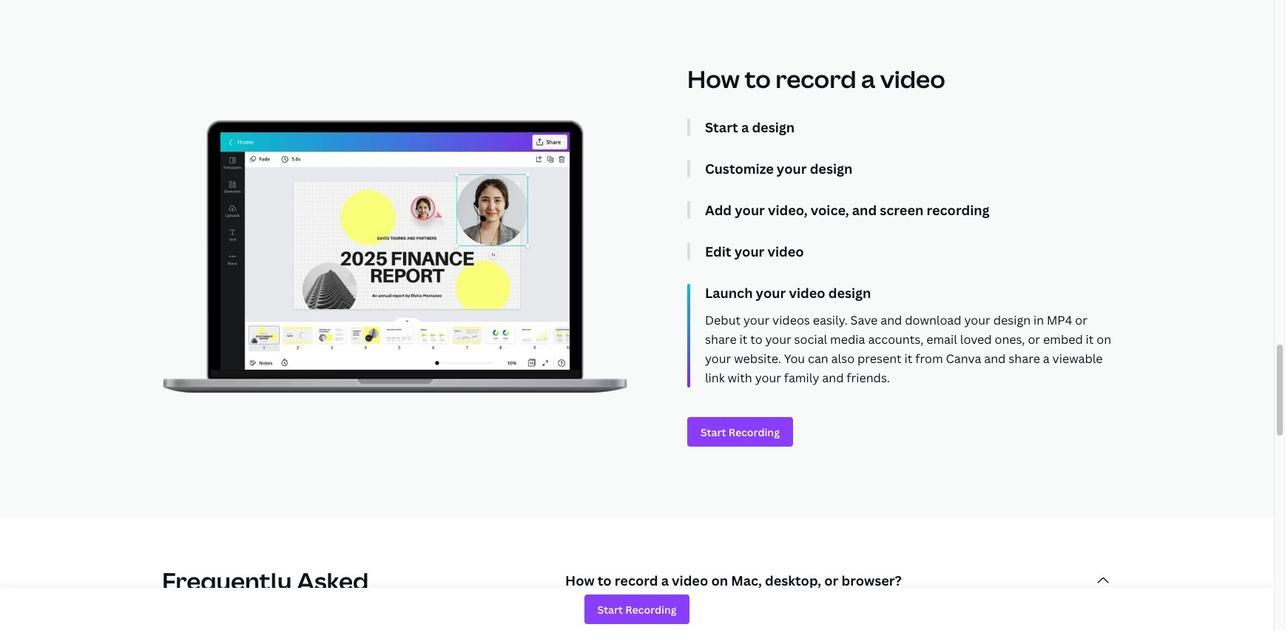 Task type: locate. For each thing, give the bounding box(es) containing it.
your down videos
[[766, 332, 792, 348]]

and down ones,
[[984, 351, 1006, 367]]

0 horizontal spatial on
[[711, 572, 728, 590]]

is
[[934, 608, 943, 622], [648, 625, 657, 630]]

family
[[784, 370, 820, 386]]

your up videos
[[756, 284, 786, 302]]

from
[[916, 351, 943, 367]]

how inside 'how to record a video on mac, desktop, or browser?' dropdown button
[[565, 572, 595, 590]]

present
[[858, 351, 902, 367]]

privacy
[[737, 608, 774, 622]]

1 vertical spatial how
[[565, 572, 595, 590]]

how up firstly,
[[565, 572, 595, 590]]

video up 'the'
[[672, 572, 708, 590]]

in up create on the right of page
[[1099, 608, 1108, 622]]

save
[[851, 312, 878, 329]]

0 vertical spatial is
[[934, 608, 943, 622]]

video down video,
[[768, 243, 804, 260]]

0 vertical spatial share
[[705, 332, 737, 348]]

1 vertical spatial on
[[711, 572, 728, 590]]

0 vertical spatial in
[[1034, 312, 1044, 329]]

is down check at the bottom of the page
[[648, 625, 657, 630]]

in left mp4
[[1034, 312, 1044, 329]]

to inside firstly, double-check the data and privacy settings on your laptop or mac. is your webcam and microphone in good condition? is your browser or desktop app allowed to access them for recording? set it up, then create
[[847, 625, 858, 630]]

and
[[852, 201, 877, 219], [881, 312, 902, 329], [984, 351, 1006, 367], [822, 370, 844, 386], [716, 608, 735, 622], [1015, 608, 1034, 622]]

debut
[[705, 312, 741, 329]]

to up website.
[[750, 332, 763, 348]]

recording
[[927, 201, 990, 219]]

mac.
[[908, 608, 932, 622]]

in inside debut your videos easily. save and download your design in mp4 or share it to your social media accounts, email loved ones, or embed it on your website. you can also present it from canva and share a viewable link with your family and friends.
[[1034, 312, 1044, 329]]

accounts,
[[868, 332, 924, 348]]

design up 'voice,'
[[810, 160, 853, 178]]

email
[[927, 332, 958, 348]]

browser?
[[842, 572, 902, 590]]

with
[[728, 370, 752, 386]]

edit your video button
[[705, 243, 1112, 260]]

start a design
[[705, 118, 795, 136]]

record
[[776, 63, 857, 95], [615, 572, 658, 590]]

video up videos
[[789, 284, 826, 302]]

0 vertical spatial on
[[1097, 332, 1112, 348]]

or right desktop,
[[825, 572, 839, 590]]

a inside dropdown button
[[661, 572, 669, 590]]

on inside firstly, double-check the data and privacy settings on your laptop or mac. is your webcam and microphone in good condition? is your browser or desktop app allowed to access them for recording? set it up, then create
[[819, 608, 832, 622]]

1 horizontal spatial how
[[687, 63, 740, 95]]

mac,
[[731, 572, 762, 590]]

to
[[745, 63, 771, 95], [750, 332, 763, 348], [598, 572, 612, 590], [847, 625, 858, 630]]

launch your video design button
[[705, 284, 1112, 302]]

customize
[[705, 160, 774, 178]]

1 horizontal spatial on
[[819, 608, 832, 622]]

add
[[705, 201, 732, 219]]

share down ones,
[[1009, 351, 1040, 367]]

0 horizontal spatial how
[[565, 572, 595, 590]]

share down debut
[[705, 332, 737, 348]]

it up website.
[[740, 332, 748, 348]]

on
[[1097, 332, 1112, 348], [711, 572, 728, 590], [819, 608, 832, 622]]

add your video, voice, and screen recording
[[705, 201, 990, 219]]

on left mac, at bottom right
[[711, 572, 728, 590]]

canva
[[946, 351, 982, 367]]

record for how to record a video on mac, desktop, or browser?
[[615, 572, 658, 590]]

social
[[794, 332, 828, 348]]

1 horizontal spatial share
[[1009, 351, 1040, 367]]

on up viewable
[[1097, 332, 1112, 348]]

webcam
[[971, 608, 1012, 622]]

1 vertical spatial record
[[615, 572, 658, 590]]

and right 'voice,'
[[852, 201, 877, 219]]

record for how to record a video
[[776, 63, 857, 95]]

good
[[565, 625, 591, 630]]

to left the access
[[847, 625, 858, 630]]

your
[[777, 160, 807, 178], [735, 201, 765, 219], [735, 243, 765, 260], [756, 284, 786, 302], [744, 312, 770, 329], [965, 312, 991, 329], [766, 332, 792, 348], [705, 351, 731, 367], [755, 370, 781, 386], [834, 608, 857, 622], [945, 608, 968, 622], [659, 625, 682, 630]]

can
[[808, 351, 829, 367]]

0 horizontal spatial is
[[648, 625, 657, 630]]

design up ones,
[[994, 312, 1031, 329]]

to up start a design
[[745, 63, 771, 95]]

a
[[861, 63, 876, 95], [741, 118, 749, 136], [1043, 351, 1050, 367], [661, 572, 669, 590]]

it
[[740, 332, 748, 348], [1086, 332, 1094, 348], [905, 351, 913, 367], [1017, 625, 1024, 630]]

access
[[860, 625, 894, 630]]

0 horizontal spatial share
[[705, 332, 737, 348]]

how to record a video
[[687, 63, 946, 95]]

a down embed
[[1043, 351, 1050, 367]]

it left up,
[[1017, 625, 1024, 630]]

on inside debut your videos easily. save and download your design in mp4 or share it to your social media accounts, email loved ones, or embed it on your website. you can also present it from canva and share a viewable link with your family and friends.
[[1097, 332, 1112, 348]]

a up start a design dropdown button
[[861, 63, 876, 95]]

how for how to record a video
[[687, 63, 740, 95]]

start a design button
[[705, 118, 1112, 136]]

0 horizontal spatial in
[[1034, 312, 1044, 329]]

create
[[1070, 625, 1102, 630]]

share
[[705, 332, 737, 348], [1009, 351, 1040, 367]]

your down 'the'
[[659, 625, 682, 630]]

double-
[[601, 608, 640, 622]]

2 vertical spatial on
[[819, 608, 832, 622]]

your up allowed at the bottom right of the page
[[834, 608, 857, 622]]

1 horizontal spatial record
[[776, 63, 857, 95]]

how up start
[[687, 63, 740, 95]]

to up double-
[[598, 572, 612, 590]]

embed
[[1043, 332, 1083, 348]]

on up allowed at the bottom right of the page
[[819, 608, 832, 622]]

in
[[1034, 312, 1044, 329], [1099, 608, 1108, 622]]

ones,
[[995, 332, 1025, 348]]

1 horizontal spatial in
[[1099, 608, 1108, 622]]

1 vertical spatial in
[[1099, 608, 1108, 622]]

screen
[[880, 201, 924, 219]]

how for how to record a video on mac, desktop, or browser?
[[565, 572, 595, 590]]

up,
[[1027, 625, 1042, 630]]

website.
[[734, 351, 781, 367]]

it inside firstly, double-check the data and privacy settings on your laptop or mac. is your webcam and microphone in good condition? is your browser or desktop app allowed to access them for recording? set it up, then create
[[1017, 625, 1024, 630]]

frequently
[[162, 565, 292, 597]]

0 horizontal spatial record
[[615, 572, 658, 590]]

your right add at the top right of the page
[[735, 201, 765, 219]]

a right start
[[741, 118, 749, 136]]

is up for in the right bottom of the page
[[934, 608, 943, 622]]

the
[[672, 608, 688, 622]]

how
[[687, 63, 740, 95], [565, 572, 595, 590]]

1 vertical spatial share
[[1009, 351, 1040, 367]]

your up video,
[[777, 160, 807, 178]]

video
[[880, 63, 946, 95], [768, 243, 804, 260], [789, 284, 826, 302], [672, 572, 708, 590]]

how to record yourself image
[[220, 132, 570, 370]]

or
[[1075, 312, 1088, 329], [1028, 332, 1041, 348], [825, 572, 839, 590], [895, 608, 906, 622], [728, 625, 739, 630]]

easily.
[[813, 312, 848, 329]]

link
[[705, 370, 725, 386]]

your down website.
[[755, 370, 781, 386]]

edit your video
[[705, 243, 804, 260]]

a up check at the bottom of the page
[[661, 572, 669, 590]]

1 vertical spatial is
[[648, 625, 657, 630]]

edit
[[705, 243, 732, 260]]

design
[[752, 118, 795, 136], [810, 160, 853, 178], [829, 284, 871, 302], [994, 312, 1031, 329]]

laptop
[[860, 608, 893, 622]]

2 horizontal spatial on
[[1097, 332, 1112, 348]]

or right ones,
[[1028, 332, 1041, 348]]

for
[[925, 625, 940, 630]]

design inside debut your videos easily. save and download your design in mp4 or share it to your social media accounts, email loved ones, or embed it on your website. you can also present it from canva and share a viewable link with your family and friends.
[[994, 312, 1031, 329]]

your up recording?
[[945, 608, 968, 622]]

record inside dropdown button
[[615, 572, 658, 590]]

0 vertical spatial how
[[687, 63, 740, 95]]

microphone
[[1036, 608, 1097, 622]]

0 vertical spatial record
[[776, 63, 857, 95]]

your up loved
[[965, 312, 991, 329]]



Task type: describe. For each thing, give the bounding box(es) containing it.
videos
[[773, 312, 810, 329]]

or down the privacy
[[728, 625, 739, 630]]

mp4
[[1047, 312, 1073, 329]]

condition?
[[593, 625, 646, 630]]

questions
[[162, 596, 282, 628]]

how to record a video on mac, desktop, or browser? button
[[565, 554, 1112, 608]]

it left from on the right of the page
[[905, 351, 913, 367]]

and up up,
[[1015, 608, 1034, 622]]

video,
[[768, 201, 808, 219]]

it up viewable
[[1086, 332, 1094, 348]]

video inside dropdown button
[[672, 572, 708, 590]]

launch
[[705, 284, 753, 302]]

start
[[705, 118, 738, 136]]

and up accounts,
[[881, 312, 902, 329]]

1 horizontal spatial is
[[934, 608, 943, 622]]

allowed
[[806, 625, 845, 630]]

friends.
[[847, 370, 890, 386]]

loved
[[960, 332, 992, 348]]

design up the save
[[829, 284, 871, 302]]

viewable
[[1053, 351, 1103, 367]]

debut your videos easily. save and download your design in mp4 or share it to your social media accounts, email loved ones, or embed it on your website. you can also present it from canva and share a viewable link with your family and friends.
[[705, 312, 1112, 386]]

how to record a video on mac, desktop, or browser?
[[565, 572, 902, 590]]

firstly, double-check the data and privacy settings on your laptop or mac. is your webcam and microphone in good condition? is your browser or desktop app allowed to access them for recording? set it up, then create 
[[565, 608, 1111, 630]]

download
[[905, 312, 962, 329]]

a inside debut your videos easily. save and download your design in mp4 or share it to your social media accounts, email loved ones, or embed it on your website. you can also present it from canva and share a viewable link with your family and friends.
[[1043, 351, 1050, 367]]

them
[[896, 625, 923, 630]]

check
[[640, 608, 669, 622]]

data
[[691, 608, 714, 622]]

launch your video design
[[705, 284, 871, 302]]

browser
[[685, 625, 726, 630]]

you
[[784, 351, 805, 367]]

or up them
[[895, 608, 906, 622]]

voice,
[[811, 201, 849, 219]]

then
[[1045, 625, 1068, 630]]

customize your design
[[705, 160, 853, 178]]

and right data
[[716, 608, 735, 622]]

firstly,
[[565, 608, 599, 622]]

frequently asked questions
[[162, 565, 369, 628]]

customize your design button
[[705, 160, 1112, 178]]

in inside firstly, double-check the data and privacy settings on your laptop or mac. is your webcam and microphone in good condition? is your browser or desktop app allowed to access them for recording? set it up, then create
[[1099, 608, 1108, 622]]

design up customize your design
[[752, 118, 795, 136]]

your right "edit"
[[735, 243, 765, 260]]

add your video, voice, and screen recording button
[[705, 201, 1112, 219]]

asked
[[297, 565, 369, 597]]

or inside dropdown button
[[825, 572, 839, 590]]

to inside dropdown button
[[598, 572, 612, 590]]

set
[[998, 625, 1015, 630]]

desktop
[[741, 625, 782, 630]]

media
[[830, 332, 865, 348]]

your up link
[[705, 351, 731, 367]]

on inside dropdown button
[[711, 572, 728, 590]]

settings
[[777, 608, 817, 622]]

desktop,
[[765, 572, 821, 590]]

also
[[831, 351, 855, 367]]

and down also
[[822, 370, 844, 386]]

video up start a design dropdown button
[[880, 63, 946, 95]]

recording?
[[942, 625, 996, 630]]

to inside debut your videos easily. save and download your design in mp4 or share it to your social media accounts, email loved ones, or embed it on your website. you can also present it from canva and share a viewable link with your family and friends.
[[750, 332, 763, 348]]

or right mp4
[[1075, 312, 1088, 329]]

your right debut
[[744, 312, 770, 329]]

app
[[784, 625, 803, 630]]



Task type: vqa. For each thing, say whether or not it's contained in the screenshot.
person
no



